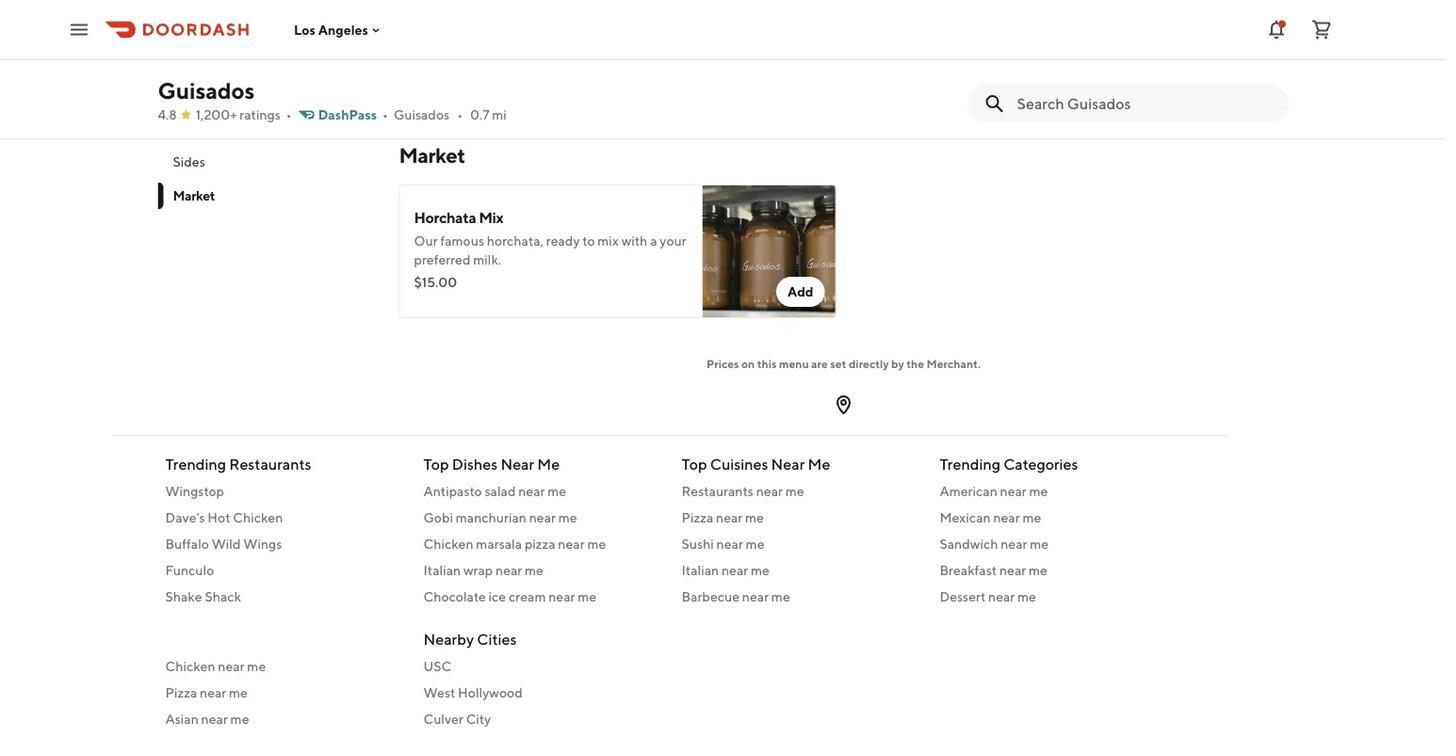 Task type: locate. For each thing, give the bounding box(es) containing it.
angeles
[[318, 22, 368, 37]]

breakfast
[[940, 563, 997, 578]]

1 italian from the left
[[423, 563, 461, 578]]

guisados left 0.7
[[394, 107, 450, 122]]

tamales
[[173, 53, 221, 68]]

top dishes near me
[[423, 456, 560, 473]]

1 top from the left
[[423, 456, 449, 473]]

1 trending from the left
[[165, 456, 226, 473]]

restaurants up wingstop link at the bottom left of the page
[[229, 456, 311, 473]]

dishes
[[452, 456, 498, 473]]

1 vertical spatial chicken
[[423, 537, 473, 552]]

pizza near me up asian near me
[[165, 685, 248, 701]]

nearby
[[423, 631, 474, 649]]

chocolate ice cream near me link
[[423, 588, 659, 607]]

2 horizontal spatial chicken
[[423, 537, 473, 552]]

•
[[286, 107, 292, 122], [383, 107, 388, 122], [457, 107, 463, 122]]

pizza
[[525, 537, 555, 552]]

near up the chocolate ice cream near me
[[496, 563, 522, 578]]

0 vertical spatial pizza near me link
[[682, 509, 917, 528]]

me down top cuisines near me
[[785, 484, 804, 499]]

1 horizontal spatial pizza near me
[[682, 510, 764, 526]]

0 horizontal spatial restaurants
[[229, 456, 311, 473]]

near up italian near me
[[717, 537, 743, 552]]

1 horizontal spatial market
[[399, 144, 465, 168]]

italian near me
[[682, 563, 770, 578]]

pizza near me link down restaurants near me link
[[682, 509, 917, 528]]

1 vertical spatial pizza near me link
[[165, 684, 401, 703]]

near down breakfast near me
[[988, 589, 1015, 605]]

gobi manchurian near me link
[[423, 509, 659, 528]]

top left cuisines
[[682, 456, 707, 473]]

1 vertical spatial guisados
[[394, 107, 450, 122]]

0 vertical spatial market
[[399, 144, 465, 168]]

me down 'chicken near me'
[[229, 685, 248, 701]]

horchata
[[414, 209, 476, 227]]

pizza near me up sushi near me
[[682, 510, 764, 526]]

Item Search search field
[[1017, 93, 1273, 114]]

notification bell image
[[1265, 18, 1288, 41]]

me down breakfast near me link
[[1017, 589, 1036, 605]]

chicken for chicken marsala pizza near me
[[423, 537, 473, 552]]

sushi
[[682, 537, 714, 552]]

near up breakfast near me
[[1001, 537, 1027, 552]]

guisados up 1,200+
[[158, 77, 255, 104]]

• right ratings
[[286, 107, 292, 122]]

wingstop link
[[165, 482, 401, 501]]

3 • from the left
[[457, 107, 463, 122]]

1 horizontal spatial pizza
[[682, 510, 713, 526]]

me for top dishes near me
[[537, 456, 560, 473]]

near for dishes
[[501, 456, 534, 473]]

near inside "link"
[[988, 589, 1015, 605]]

near for sushi near me link
[[717, 537, 743, 552]]

pizza near me for bottommost pizza near me link
[[165, 685, 248, 701]]

• for dashpass •
[[383, 107, 388, 122]]

near down sandwich near me
[[999, 563, 1026, 578]]

near for italian near me link
[[722, 563, 748, 578]]

restaurants
[[229, 456, 311, 473], [682, 484, 754, 499]]

me down mexican near me link
[[1030, 537, 1049, 552]]

shake shack
[[165, 589, 241, 605]]

0 horizontal spatial top
[[423, 456, 449, 473]]

near for breakfast near me link
[[999, 563, 1026, 578]]

0 vertical spatial chicken
[[233, 510, 283, 526]]

2 • from the left
[[383, 107, 388, 122]]

near up salad
[[501, 456, 534, 473]]

are
[[811, 358, 828, 371]]

1,200+ ratings •
[[196, 107, 292, 122]]

american near me link
[[940, 482, 1175, 501]]

cities
[[477, 631, 517, 649]]

2 trending from the left
[[940, 456, 1000, 473]]

0 horizontal spatial trending
[[165, 456, 226, 473]]

1 vertical spatial market
[[173, 188, 215, 204]]

0 vertical spatial guisados
[[158, 77, 255, 104]]

los
[[294, 22, 316, 37]]

near right asian
[[201, 712, 228, 727]]

me inside "link"
[[1017, 589, 1036, 605]]

pizza up asian
[[165, 685, 197, 701]]

1 horizontal spatial chicken
[[233, 510, 283, 526]]

0 vertical spatial pizza near me
[[682, 510, 764, 526]]

0.7
[[470, 107, 489, 122]]

pizza near me
[[682, 510, 764, 526], [165, 685, 248, 701]]

dessert
[[940, 589, 986, 605]]

sides button
[[158, 146, 376, 179]]

2 near from the left
[[771, 456, 805, 473]]

1 horizontal spatial me
[[808, 456, 830, 473]]

italian down the sushi at the left bottom
[[682, 563, 719, 578]]

1 vertical spatial pizza
[[165, 685, 197, 701]]

sushi near me
[[682, 537, 765, 552]]

2 vertical spatial chicken
[[165, 659, 215, 675]]

0 horizontal spatial me
[[537, 456, 560, 473]]

0 horizontal spatial chicken
[[165, 659, 215, 675]]

2 top from the left
[[682, 456, 707, 473]]

• left 0.7
[[457, 107, 463, 122]]

horchata mix image
[[702, 185, 836, 319]]

near for chicken near me link
[[218, 659, 245, 675]]

me down restaurants near me on the bottom of page
[[745, 510, 764, 526]]

the
[[907, 358, 924, 371]]

hot
[[208, 510, 230, 526]]

italian up chocolate
[[423, 563, 461, 578]]

italian wrap near me
[[423, 563, 544, 578]]

pizza
[[682, 510, 713, 526], [165, 685, 197, 701]]

me right asian
[[230, 712, 249, 727]]

chicken inside chicken near me link
[[165, 659, 215, 675]]

near for restaurants near me link
[[756, 484, 783, 499]]

1 me from the left
[[537, 456, 560, 473]]

1 horizontal spatial guisados
[[394, 107, 450, 122]]

west
[[423, 685, 455, 701]]

prices on this menu are set directly by the merchant .
[[707, 358, 981, 371]]

wings
[[243, 537, 282, 552]]

antipasto
[[423, 484, 482, 499]]

trending for trending categories
[[940, 456, 1000, 473]]

trending
[[165, 456, 226, 473], [940, 456, 1000, 473]]

me up antipasto salad near me link
[[537, 456, 560, 473]]

chicken inside dave's hot chicken link
[[233, 510, 283, 526]]

0 horizontal spatial near
[[501, 456, 534, 473]]

italian
[[423, 563, 461, 578], [682, 563, 719, 578]]

near
[[518, 484, 545, 499], [756, 484, 783, 499], [1000, 484, 1027, 499], [529, 510, 556, 526], [716, 510, 743, 526], [993, 510, 1020, 526], [558, 537, 585, 552], [717, 537, 743, 552], [1001, 537, 1027, 552], [496, 563, 522, 578], [722, 563, 748, 578], [999, 563, 1026, 578], [549, 589, 575, 605], [742, 589, 769, 605], [988, 589, 1015, 605], [218, 659, 245, 675], [200, 685, 226, 701], [201, 712, 228, 727]]

near up sandwich near me
[[993, 510, 1020, 526]]

0 horizontal spatial pizza near me
[[165, 685, 248, 701]]

1 horizontal spatial near
[[771, 456, 805, 473]]

2 italian from the left
[[682, 563, 719, 578]]

0 horizontal spatial italian
[[423, 563, 461, 578]]

pizza near me link down chicken near me link
[[165, 684, 401, 703]]

chicken up wings on the bottom left of page
[[233, 510, 283, 526]]

shake
[[165, 589, 202, 605]]

top
[[423, 456, 449, 473], [682, 456, 707, 473]]

near down italian near me
[[742, 589, 769, 605]]

0 items, open order cart image
[[1310, 18, 1333, 41]]

market down sides
[[173, 188, 215, 204]]

this
[[757, 358, 777, 371]]

usc
[[423, 659, 451, 675]]

antipasto salad near me
[[423, 484, 566, 499]]

trending for trending restaurants
[[165, 456, 226, 473]]

top up antipasto
[[423, 456, 449, 473]]

trending categories
[[940, 456, 1078, 473]]

near down 'chicken near me'
[[200, 685, 226, 701]]

italian wrap near me link
[[423, 561, 659, 580]]

ice
[[489, 589, 506, 605]]

hollywood
[[458, 685, 523, 701]]

market down guisados • 0.7 mi
[[399, 144, 465, 168]]

chicken up asian
[[165, 659, 215, 675]]

near right pizza
[[558, 537, 585, 552]]

trending up 'american' at the right of the page
[[940, 456, 1000, 473]]

1 horizontal spatial italian
[[682, 563, 719, 578]]

near for barbecue near me link
[[742, 589, 769, 605]]

near up restaurants near me link
[[771, 456, 805, 473]]

1 vertical spatial restaurants
[[682, 484, 754, 499]]

culver city link
[[423, 710, 659, 729]]

american
[[940, 484, 997, 499]]

1 horizontal spatial pizza near me link
[[682, 509, 917, 528]]

2 me from the left
[[808, 456, 830, 473]]

1 near from the left
[[501, 456, 534, 473]]

me up restaurants near me link
[[808, 456, 830, 473]]

tacos button
[[158, 10, 376, 44]]

by
[[891, 358, 904, 371]]

chicken down gobi
[[423, 537, 473, 552]]

0 horizontal spatial pizza
[[165, 685, 197, 701]]

sandwich near me link
[[940, 535, 1175, 554]]

2 horizontal spatial •
[[457, 107, 463, 122]]

0 vertical spatial pizza
[[682, 510, 713, 526]]

near for top pizza near me link
[[716, 510, 743, 526]]

chicken
[[233, 510, 283, 526], [423, 537, 473, 552], [165, 659, 215, 675]]

pizza near me link
[[682, 509, 917, 528], [165, 684, 401, 703]]

near up barbecue near me
[[722, 563, 748, 578]]

near down the trending categories
[[1000, 484, 1027, 499]]

near down antipasto salad near me link
[[529, 510, 556, 526]]

restaurants down cuisines
[[682, 484, 754, 499]]

1 horizontal spatial top
[[682, 456, 707, 473]]

near down top cuisines near me
[[756, 484, 783, 499]]

me
[[537, 456, 560, 473], [808, 456, 830, 473]]

0 horizontal spatial •
[[286, 107, 292, 122]]

1,200+
[[196, 107, 237, 122]]

city
[[466, 712, 491, 727]]

1 horizontal spatial •
[[383, 107, 388, 122]]

me
[[548, 484, 566, 499], [785, 484, 804, 499], [1029, 484, 1048, 499], [558, 510, 577, 526], [745, 510, 764, 526], [1023, 510, 1041, 526], [587, 537, 606, 552], [746, 537, 765, 552], [1030, 537, 1049, 552], [525, 563, 544, 578], [751, 563, 770, 578], [1029, 563, 1047, 578], [578, 589, 596, 605], [771, 589, 790, 605], [1017, 589, 1036, 605], [247, 659, 266, 675], [229, 685, 248, 701], [230, 712, 249, 727]]

pizza up the sushi at the left bottom
[[682, 510, 713, 526]]

mexican
[[940, 510, 991, 526]]

chicken marsala pizza near me link
[[423, 535, 659, 554]]

near for cuisines
[[771, 456, 805, 473]]

near up asian near me
[[218, 659, 245, 675]]

0 horizontal spatial pizza near me link
[[165, 684, 401, 703]]

• right dashpass
[[383, 107, 388, 122]]

near up sushi near me
[[716, 510, 743, 526]]

famous
[[440, 234, 484, 249]]

1 vertical spatial pizza near me
[[165, 685, 248, 701]]

1 horizontal spatial trending
[[940, 456, 1000, 473]]

chicken marsala pizza near me
[[423, 537, 606, 552]]

open menu image
[[68, 18, 90, 41]]

chicken inside chicken marsala pizza near me link
[[423, 537, 473, 552]]

0 horizontal spatial guisados
[[158, 77, 255, 104]]

near up the gobi manchurian near me link
[[518, 484, 545, 499]]

trending up "wingstop"
[[165, 456, 226, 473]]

mix
[[479, 209, 503, 227]]



Task type: describe. For each thing, give the bounding box(es) containing it.
barbecue near me link
[[682, 588, 917, 607]]

near down italian wrap near me link
[[549, 589, 575, 605]]

ready
[[546, 234, 580, 249]]

restaurants near me
[[682, 484, 804, 499]]

dessert near me link
[[940, 588, 1175, 607]]

me up barbecue near me
[[751, 563, 770, 578]]

asian
[[165, 712, 199, 727]]

me up italian near me
[[746, 537, 765, 552]]

family packs
[[173, 87, 250, 102]]

cream
[[509, 589, 546, 605]]

trending restaurants
[[165, 456, 311, 473]]

usc link
[[423, 658, 659, 676]]

breakfast near me link
[[940, 561, 1175, 580]]

top for top dishes near me
[[423, 456, 449, 473]]

near for american near me link
[[1000, 484, 1027, 499]]

1 horizontal spatial restaurants
[[682, 484, 754, 499]]

los angeles
[[294, 22, 368, 37]]

west hollywood
[[423, 685, 523, 701]]

manchurian
[[456, 510, 527, 526]]

family packs button
[[158, 78, 376, 112]]

mexican near me link
[[940, 509, 1175, 528]]

barbecue
[[682, 589, 740, 605]]

top cuisines near me
[[682, 456, 830, 473]]

sushi near me link
[[682, 535, 917, 554]]

marsala
[[476, 537, 522, 552]]

near for bottommost pizza near me link
[[200, 685, 226, 701]]

horchata,
[[487, 234, 544, 249]]

to
[[583, 234, 595, 249]]

chicken for chicken near me
[[165, 659, 215, 675]]

barbecue near me
[[682, 589, 790, 605]]

near for dessert near me "link"
[[988, 589, 1015, 605]]

wingstop
[[165, 484, 224, 499]]

me for top cuisines near me
[[808, 456, 830, 473]]

american near me
[[940, 484, 1048, 499]]

tamales button
[[158, 44, 376, 78]]

nearby cities
[[423, 631, 517, 649]]

me down italian wrap near me link
[[578, 589, 596, 605]]

ratings
[[240, 107, 281, 122]]

italian for dishes
[[423, 563, 461, 578]]

top for top cuisines near me
[[682, 456, 707, 473]]

funculo link
[[165, 561, 401, 580]]

italian near me link
[[682, 561, 917, 580]]

0 horizontal spatial market
[[173, 188, 215, 204]]

antipasto salad near me link
[[423, 482, 659, 501]]

breakfast near me
[[940, 563, 1047, 578]]

dashpass •
[[318, 107, 388, 122]]

near for mexican near me link
[[993, 510, 1020, 526]]

packs
[[215, 87, 250, 102]]

1 • from the left
[[286, 107, 292, 122]]

west hollywood link
[[423, 684, 659, 703]]

dave's hot chicken link
[[165, 509, 401, 528]]

mix
[[598, 234, 619, 249]]

milk.
[[473, 252, 501, 268]]

near for asian near me link
[[201, 712, 228, 727]]

wild
[[212, 537, 241, 552]]

culver
[[423, 712, 463, 727]]

.
[[978, 358, 981, 371]]

chicken near me link
[[165, 658, 401, 676]]

me down sandwich near me link
[[1029, 563, 1047, 578]]

sandwich
[[940, 537, 998, 552]]

me up the gobi manchurian near me link
[[548, 484, 566, 499]]

me down categories
[[1029, 484, 1048, 499]]

guisados for guisados
[[158, 77, 255, 104]]

chicken near me
[[165, 659, 266, 675]]

family
[[173, 87, 212, 102]]

merchant
[[927, 358, 978, 371]]

buffalo wild wings
[[165, 537, 282, 552]]

0 vertical spatial restaurants
[[229, 456, 311, 473]]

• for guisados • 0.7 mi
[[457, 107, 463, 122]]

mexican near me
[[940, 510, 1041, 526]]

mi
[[492, 107, 507, 122]]

set
[[830, 358, 846, 371]]

add
[[788, 285, 814, 300]]

shake shack link
[[165, 588, 401, 607]]

funculo
[[165, 563, 214, 578]]

tacos
[[173, 19, 207, 34]]

on
[[741, 358, 755, 371]]

gobi manchurian near me
[[423, 510, 577, 526]]

pizza near me for top pizza near me link
[[682, 510, 764, 526]]

cuisines
[[710, 456, 768, 473]]

restaurants near me link
[[682, 482, 917, 501]]

me down antipasto salad near me link
[[558, 510, 577, 526]]

directly
[[849, 358, 889, 371]]

me right pizza
[[587, 537, 606, 552]]

wrap
[[463, 563, 493, 578]]

prices
[[707, 358, 739, 371]]

horchata mix our famous horchata, ready to mix with a your preferred milk. $15.00
[[414, 209, 686, 291]]

me up asian near me link
[[247, 659, 266, 675]]

preferred
[[414, 252, 471, 268]]

gobi
[[423, 510, 453, 526]]

near for sandwich near me link
[[1001, 537, 1027, 552]]

culver city
[[423, 712, 491, 727]]

dessert near me
[[940, 589, 1036, 605]]

your
[[660, 234, 686, 249]]

guisados for guisados • 0.7 mi
[[394, 107, 450, 122]]

4.8
[[158, 107, 177, 122]]

me down italian near me link
[[771, 589, 790, 605]]

with
[[621, 234, 648, 249]]

our
[[414, 234, 438, 249]]

dashpass
[[318, 107, 377, 122]]

chocolate ice cream near me
[[423, 589, 596, 605]]

sandwich near me
[[940, 537, 1049, 552]]

italian for cuisines
[[682, 563, 719, 578]]

categories
[[1004, 456, 1078, 473]]

sides
[[173, 155, 205, 170]]

me down american near me link
[[1023, 510, 1041, 526]]

dave's hot chicken
[[165, 510, 283, 526]]

asian near me
[[165, 712, 249, 727]]

me down pizza
[[525, 563, 544, 578]]



Task type: vqa. For each thing, say whether or not it's contained in the screenshot.
famous
yes



